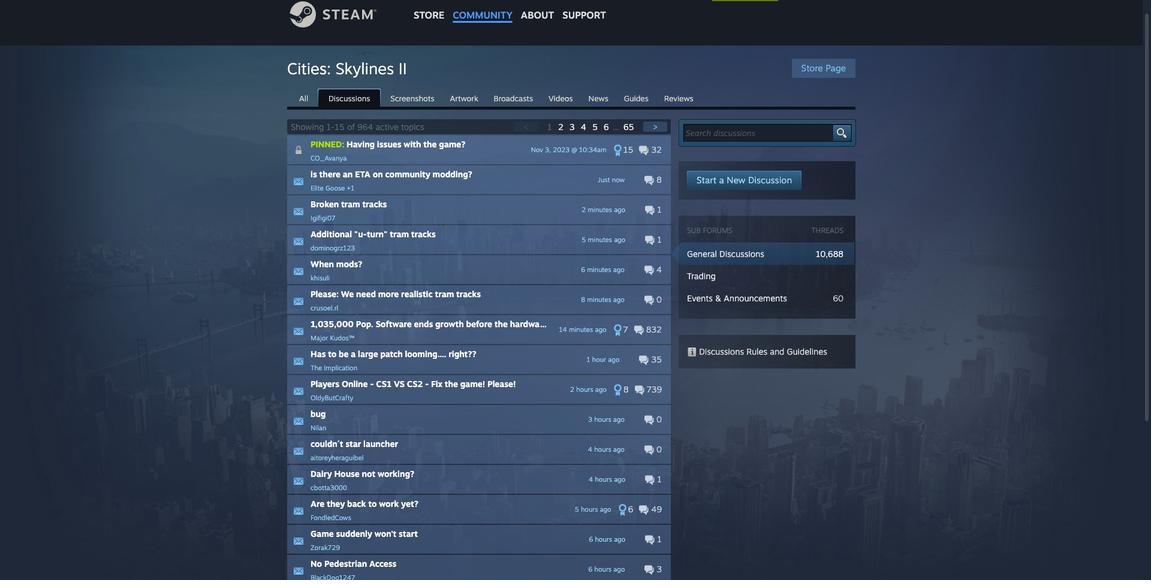 Task type: describe. For each thing, give the bounding box(es) containing it.
35
[[649, 354, 662, 365]]

ago for has to be a large patch looming.... right??
[[608, 356, 620, 364]]

screenshots link
[[385, 89, 441, 106]]

minutes for please: we need more realistic tram tracks
[[587, 296, 612, 304]]

when mods? khisuli
[[311, 259, 363, 282]]

10,688
[[816, 249, 844, 259]]

65 link
[[624, 122, 637, 132]]

pinned:
[[311, 139, 344, 149]]

ago for bug
[[613, 416, 625, 424]]

when
[[311, 259, 334, 269]]

issues
[[377, 139, 402, 149]]

1,035,000
[[311, 319, 354, 329]]

trading
[[687, 271, 716, 281]]

reviews link
[[658, 89, 700, 106]]

implication
[[324, 364, 358, 372]]

ago for game suddenly won't start
[[614, 536, 626, 544]]

and
[[770, 347, 785, 357]]

0 vertical spatial 3
[[570, 122, 575, 132]]

minutes for broken tram tracks
[[588, 206, 612, 214]]

minutes for additional "u-turn" tram tracks
[[588, 236, 612, 244]]

4 up 5 hours ago
[[589, 476, 593, 484]]

please!
[[488, 379, 516, 389]]

discussions rules and guidelines
[[697, 347, 828, 357]]

community
[[385, 169, 431, 179]]

new
[[727, 175, 746, 186]]

all link
[[293, 89, 314, 106]]

yet?
[[401, 499, 419, 509]]

is there an eta on community modding? elite goose +1
[[311, 169, 472, 193]]

...
[[613, 122, 619, 132]]

0 vertical spatial 8
[[654, 175, 662, 185]]

2 for 2 hours ago
[[570, 386, 574, 394]]

nov
[[531, 146, 543, 154]]

4 right 3 link
[[581, 122, 586, 132]]

has to be a large patch looming.... right?? the implication
[[311, 349, 477, 372]]

6 minutes ago
[[581, 266, 625, 274]]

6 for 3
[[589, 566, 593, 574]]

0 for launcher
[[654, 444, 662, 455]]

1 2 3 4 5 6 ... 65
[[548, 122, 637, 132]]

access
[[369, 559, 397, 569]]

topics
[[401, 122, 424, 132]]

1 vertical spatial discussions
[[720, 249, 765, 259]]

support link
[[559, 0, 611, 24]]

tram inside please: we need more realistic tram tracks crusoel.rl
[[435, 289, 454, 299]]

rules
[[747, 347, 768, 357]]

additional "u-turn" tram tracks dominogrz123
[[311, 229, 436, 252]]

0 horizontal spatial 15
[[335, 122, 345, 132]]

ago for couldn´t star launcher
[[613, 446, 625, 454]]

mods?
[[336, 259, 363, 269]]

hours for dairy house not working?
[[595, 476, 612, 484]]

all
[[299, 94, 308, 103]]

major
[[311, 334, 328, 342]]

broken tram tracks igifigi07
[[311, 199, 387, 223]]

just now
[[598, 176, 625, 184]]

0 for need
[[654, 294, 662, 305]]

a inside has to be a large patch looming.... right?? the implication
[[351, 349, 356, 359]]

cities:
[[287, 59, 331, 78]]

2 minutes ago
[[582, 206, 626, 214]]

crusoel.rl
[[311, 304, 338, 312]]

start
[[399, 529, 418, 539]]

large
[[358, 349, 378, 359]]

tracks inside additional "u-turn" tram tracks dominogrz123
[[411, 229, 436, 239]]

events & announcements
[[687, 293, 787, 303]]

need
[[356, 289, 376, 299]]

growth
[[435, 319, 464, 329]]

49
[[649, 504, 662, 515]]

4 left trading
[[654, 264, 662, 275]]

about
[[521, 9, 554, 21]]

2 for 2 minutes ago
[[582, 206, 586, 214]]

hours for no pedestrian access
[[595, 566, 612, 574]]

ago for please: we need more realistic tram tracks
[[613, 296, 625, 304]]

the inside the pinned: having issues with the game? co_avanya
[[424, 139, 437, 149]]

- for cs1
[[370, 379, 374, 389]]

1,035,000 pop. software ends growth before the hardware. major kudos™
[[311, 319, 550, 342]]

won't
[[375, 529, 397, 539]]

videos
[[549, 94, 573, 103]]

3 link
[[570, 122, 577, 132]]

8 minutes ago
[[581, 296, 625, 304]]

0 vertical spatial a
[[719, 175, 724, 186]]

kudos™
[[330, 334, 355, 342]]

artwork
[[450, 94, 478, 103]]

ends
[[414, 319, 433, 329]]

about link
[[517, 0, 559, 24]]

cs2
[[407, 379, 423, 389]]

to inside are they back to work yet? fondledcows
[[368, 499, 377, 509]]

link to the steam homepage image
[[290, 1, 395, 28]]

with
[[404, 139, 421, 149]]

ago for dairy house not working?
[[614, 476, 626, 484]]

14 minutes ago
[[559, 326, 607, 334]]

3,
[[545, 146, 551, 154]]

2 0 from the top
[[654, 414, 662, 425]]

@
[[572, 146, 577, 154]]

14
[[559, 326, 567, 334]]

skylines
[[336, 59, 394, 78]]

game!
[[460, 379, 485, 389]]

1 horizontal spatial 15
[[624, 145, 634, 155]]

tram inside additional "u-turn" tram tracks dominogrz123
[[390, 229, 409, 239]]

1 up pinned: on the left top of the page
[[326, 122, 331, 132]]

hours for game suddenly won't start
[[595, 536, 612, 544]]

events & announcements link
[[687, 293, 787, 303]]

right??
[[449, 349, 477, 359]]

discussions rules and guidelines link
[[687, 347, 828, 358]]

discussions for discussions rules and guidelines
[[699, 347, 744, 357]]

5 hours ago
[[575, 506, 612, 514]]

739
[[644, 384, 662, 395]]

sub forums
[[687, 226, 733, 235]]

start a new discussion link
[[687, 171, 802, 190]]

2023
[[553, 146, 570, 154]]

6 hours ago for 3
[[589, 566, 625, 574]]



Task type: locate. For each thing, give the bounding box(es) containing it.
0 horizontal spatial 2
[[558, 122, 564, 132]]

house
[[334, 469, 360, 479]]

6 for 1
[[589, 536, 593, 544]]

cbotta3000
[[311, 484, 347, 492]]

2 vertical spatial 0
[[654, 444, 662, 455]]

1
[[326, 122, 331, 132], [548, 122, 552, 132], [655, 205, 662, 215], [655, 235, 662, 245], [587, 356, 590, 364], [655, 474, 662, 485], [655, 534, 662, 545]]

now
[[612, 176, 625, 184]]

igifigi07
[[311, 214, 335, 223]]

0 vertical spatial discussions
[[329, 94, 370, 103]]

65
[[624, 122, 634, 132]]

3 for 3 hours ago
[[588, 416, 593, 424]]

8 down 32
[[654, 175, 662, 185]]

tram right realistic
[[435, 289, 454, 299]]

0 vertical spatial 2
[[558, 122, 564, 132]]

0 vertical spatial 15
[[335, 122, 345, 132]]

2 horizontal spatial 2
[[582, 206, 586, 214]]

1 vertical spatial to
[[368, 499, 377, 509]]

1 up 49
[[655, 474, 662, 485]]

tram right turn"
[[390, 229, 409, 239]]

1 vertical spatial tram
[[390, 229, 409, 239]]

1 vertical spatial a
[[351, 349, 356, 359]]

news link
[[583, 89, 615, 106]]

3
[[570, 122, 575, 132], [588, 416, 593, 424], [654, 564, 662, 575]]

2 hours ago
[[570, 386, 607, 394]]

announcements
[[724, 293, 787, 303]]

2 vertical spatial 3
[[654, 564, 662, 575]]

2 horizontal spatial -
[[425, 379, 429, 389]]

4 hours ago for 0
[[588, 446, 625, 454]]

goose
[[326, 184, 345, 193]]

4 hours ago up 5 hours ago
[[589, 476, 626, 484]]

- left the of
[[331, 122, 335, 132]]

1 horizontal spatial tracks
[[411, 229, 436, 239]]

0
[[654, 294, 662, 305], [654, 414, 662, 425], [654, 444, 662, 455]]

15 down 65
[[624, 145, 634, 155]]

minutes for when mods?
[[587, 266, 611, 274]]

7
[[623, 324, 628, 335]]

a left new
[[719, 175, 724, 186]]

4 hours ago
[[588, 446, 625, 454], [589, 476, 626, 484]]

1 vertical spatial 5
[[582, 236, 586, 244]]

2 vertical spatial the
[[445, 379, 458, 389]]

tram down +1
[[341, 199, 360, 209]]

bug nilan
[[311, 409, 326, 432]]

hour
[[592, 356, 606, 364]]

khisuli
[[311, 274, 330, 282]]

8 up 14 minutes ago
[[581, 296, 585, 304]]

+1
[[347, 184, 355, 193]]

0 horizontal spatial to
[[328, 349, 337, 359]]

tram
[[341, 199, 360, 209], [390, 229, 409, 239], [435, 289, 454, 299]]

1 vertical spatial 0
[[654, 414, 662, 425]]

discussion
[[748, 175, 792, 186]]

general discussions
[[687, 249, 765, 259]]

2 vertical spatial tram
[[435, 289, 454, 299]]

discussions for discussions
[[329, 94, 370, 103]]

having
[[347, 139, 375, 149]]

< link
[[514, 122, 539, 132]]

store
[[802, 62, 823, 74]]

support
[[563, 9, 606, 21]]

1 horizontal spatial 5
[[582, 236, 586, 244]]

global menu navigation
[[410, 0, 611, 27]]

minutes up 6 minutes ago
[[588, 236, 612, 244]]

oldybutcrafty
[[311, 394, 354, 402]]

the right fix
[[445, 379, 458, 389]]

1 vertical spatial 8
[[581, 296, 585, 304]]

1 horizontal spatial 8
[[624, 384, 629, 395]]

2 horizontal spatial the
[[495, 319, 508, 329]]

a
[[719, 175, 724, 186], [351, 349, 356, 359]]

5 link
[[592, 122, 600, 132]]

2 horizontal spatial 5
[[592, 122, 598, 132]]

the
[[311, 364, 322, 372]]

1 horizontal spatial tram
[[390, 229, 409, 239]]

minutes up 8 minutes ago
[[587, 266, 611, 274]]

active
[[376, 122, 399, 132]]

3 0 from the top
[[654, 444, 662, 455]]

2 horizontal spatial 8
[[654, 175, 662, 185]]

1 vertical spatial tracks
[[411, 229, 436, 239]]

ago for when mods?
[[613, 266, 625, 274]]

tracks up before
[[456, 289, 481, 299]]

tracks inside broken tram tracks igifigi07
[[362, 199, 387, 209]]

0 vertical spatial 5
[[592, 122, 598, 132]]

- left the cs1
[[370, 379, 374, 389]]

15 left the of
[[335, 122, 345, 132]]

nilan
[[311, 424, 326, 432]]

minutes up 5 minutes ago
[[588, 206, 612, 214]]

hours for bug
[[594, 416, 612, 424]]

0 vertical spatial 4 hours ago
[[588, 446, 625, 454]]

discussions link
[[318, 89, 381, 108]]

community
[[453, 9, 513, 21]]

ago for no pedestrian access
[[614, 566, 625, 574]]

realistic
[[401, 289, 433, 299]]

bug
[[311, 409, 326, 419]]

forums
[[703, 226, 733, 235]]

0 horizontal spatial 8
[[581, 296, 585, 304]]

discussions up the of
[[329, 94, 370, 103]]

0 vertical spatial tram
[[341, 199, 360, 209]]

>
[[653, 122, 658, 132]]

0 horizontal spatial tram
[[341, 199, 360, 209]]

4 hours ago for 1
[[589, 476, 626, 484]]

0 vertical spatial to
[[328, 349, 337, 359]]

start a new discussion
[[697, 175, 792, 186]]

be
[[339, 349, 349, 359]]

0 horizontal spatial tracks
[[362, 199, 387, 209]]

sub
[[687, 226, 701, 235]]

there
[[319, 169, 341, 179]]

2 horizontal spatial tram
[[435, 289, 454, 299]]

to right back on the bottom left
[[368, 499, 377, 509]]

to
[[328, 349, 337, 359], [368, 499, 377, 509]]

guides
[[624, 94, 649, 103]]

tracks right turn"
[[411, 229, 436, 239]]

discussions
[[329, 94, 370, 103], [720, 249, 765, 259], [699, 347, 744, 357]]

2 vertical spatial 8
[[624, 384, 629, 395]]

minutes right 14 on the bottom of page
[[569, 326, 593, 334]]

5 for hours
[[575, 506, 579, 514]]

2 horizontal spatial tracks
[[456, 289, 481, 299]]

game
[[311, 529, 334, 539]]

0 vertical spatial 0
[[654, 294, 662, 305]]

4 down 3 hours ago
[[588, 446, 593, 454]]

suddenly
[[336, 529, 372, 539]]

1 horizontal spatial to
[[368, 499, 377, 509]]

the inside 1,035,000 pop. software ends growth before the hardware. major kudos™
[[495, 319, 508, 329]]

co_avanya
[[311, 154, 347, 163]]

couldn´t
[[311, 439, 343, 449]]

- left fix
[[425, 379, 429, 389]]

dairy house not working? cbotta3000
[[311, 469, 414, 492]]

4 hours ago down 3 hours ago
[[588, 446, 625, 454]]

1 vertical spatial 15
[[624, 145, 634, 155]]

1 vertical spatial the
[[495, 319, 508, 329]]

1 vertical spatial 4 hours ago
[[589, 476, 626, 484]]

general
[[687, 249, 717, 259]]

2 vertical spatial tracks
[[456, 289, 481, 299]]

the inside players online - cs1 vs cs2 - fix the game! please! oldybutcrafty
[[445, 379, 458, 389]]

1 left the sub
[[655, 235, 662, 245]]

the right before
[[495, 319, 508, 329]]

more
[[378, 289, 399, 299]]

ago for broken tram tracks
[[614, 206, 626, 214]]

ago for additional "u-turn" tram tracks
[[614, 236, 626, 244]]

eta
[[355, 169, 371, 179]]

dominogrz123
[[311, 244, 355, 252]]

store page
[[802, 62, 846, 74]]

6 hours ago for 1
[[589, 536, 626, 544]]

tracks down is there an eta on community modding? elite goose +1
[[362, 199, 387, 209]]

reviews
[[664, 94, 694, 103]]

0 horizontal spatial a
[[351, 349, 356, 359]]

Search discussions text field
[[686, 127, 832, 139]]

working?
[[378, 469, 414, 479]]

1 horizontal spatial -
[[370, 379, 374, 389]]

hours for couldn´t star launcher
[[594, 446, 612, 454]]

1 0 from the top
[[654, 294, 662, 305]]

1 vertical spatial 2
[[582, 206, 586, 214]]

- for 15
[[331, 122, 335, 132]]

screenshots
[[391, 94, 435, 103]]

couldn´t star launcher aitoreyheraguibel
[[311, 439, 398, 462]]

1 horizontal spatial 3
[[588, 416, 593, 424]]

showing 1 - 15 of 964 active topics
[[291, 122, 424, 132]]

0 vertical spatial 6 hours ago
[[589, 536, 626, 544]]

to inside has to be a large patch looming.... right?? the implication
[[328, 349, 337, 359]]

an
[[343, 169, 353, 179]]

2 horizontal spatial 3
[[654, 564, 662, 575]]

1 left hour
[[587, 356, 590, 364]]

minutes
[[588, 206, 612, 214], [588, 236, 612, 244], [587, 266, 611, 274], [587, 296, 612, 304], [569, 326, 593, 334]]

8 left 739
[[624, 384, 629, 395]]

1 down 49
[[655, 534, 662, 545]]

before
[[466, 319, 492, 329]]

1 horizontal spatial 2
[[570, 386, 574, 394]]

guides link
[[618, 89, 655, 106]]

1 horizontal spatial a
[[719, 175, 724, 186]]

broadcasts link
[[488, 89, 539, 106]]

fondledcows
[[311, 514, 351, 522]]

ii
[[399, 59, 407, 78]]

0 horizontal spatial -
[[331, 122, 335, 132]]

5 for minutes
[[582, 236, 586, 244]]

0 horizontal spatial the
[[424, 139, 437, 149]]

news
[[589, 94, 609, 103]]

1 vertical spatial 6 hours ago
[[589, 566, 625, 574]]

game?
[[439, 139, 466, 149]]

0 horizontal spatial 5
[[575, 506, 579, 514]]

10:34am
[[579, 146, 607, 154]]

1 horizontal spatial the
[[445, 379, 458, 389]]

> link
[[643, 122, 668, 132]]

2 vertical spatial discussions
[[699, 347, 744, 357]]

the right with
[[424, 139, 437, 149]]

832
[[644, 324, 662, 335]]

on
[[373, 169, 383, 179]]

cities: skylines ii
[[287, 59, 407, 78]]

pop.
[[356, 319, 374, 329]]

6
[[604, 122, 609, 132], [581, 266, 585, 274], [628, 504, 633, 515], [589, 536, 593, 544], [589, 566, 593, 574]]

tram inside broken tram tracks igifigi07
[[341, 199, 360, 209]]

account menu navigation
[[713, 0, 853, 1]]

1 right 2 minutes ago
[[655, 205, 662, 215]]

software
[[376, 319, 412, 329]]

0 vertical spatial tracks
[[362, 199, 387, 209]]

3 for 3
[[654, 564, 662, 575]]

please:
[[311, 289, 339, 299]]

tracks
[[362, 199, 387, 209], [411, 229, 436, 239], [456, 289, 481, 299]]

2 vertical spatial 2
[[570, 386, 574, 394]]

to left the be
[[328, 349, 337, 359]]

0 vertical spatial the
[[424, 139, 437, 149]]

tracks inside please: we need more realistic tram tracks crusoel.rl
[[456, 289, 481, 299]]

minutes down 6 minutes ago
[[587, 296, 612, 304]]

6 for 4
[[581, 266, 585, 274]]

<
[[524, 122, 529, 132]]

discussions left rules
[[699, 347, 744, 357]]

0 horizontal spatial 3
[[570, 122, 575, 132]]

the
[[424, 139, 437, 149], [495, 319, 508, 329], [445, 379, 458, 389]]

2 vertical spatial 5
[[575, 506, 579, 514]]

a right the be
[[351, 349, 356, 359]]

hardware.
[[510, 319, 550, 329]]

launcher
[[364, 439, 398, 449]]

discussions down forums
[[720, 249, 765, 259]]

aitoreyheraguibel
[[311, 454, 364, 462]]

has
[[311, 349, 326, 359]]

1 left 2 'link'
[[548, 122, 552, 132]]

1 vertical spatial 3
[[588, 416, 593, 424]]

players
[[311, 379, 340, 389]]

modding?
[[433, 169, 472, 179]]

showing
[[291, 122, 324, 132]]



Task type: vqa. For each thing, say whether or not it's contained in the screenshot.
"games"
no



